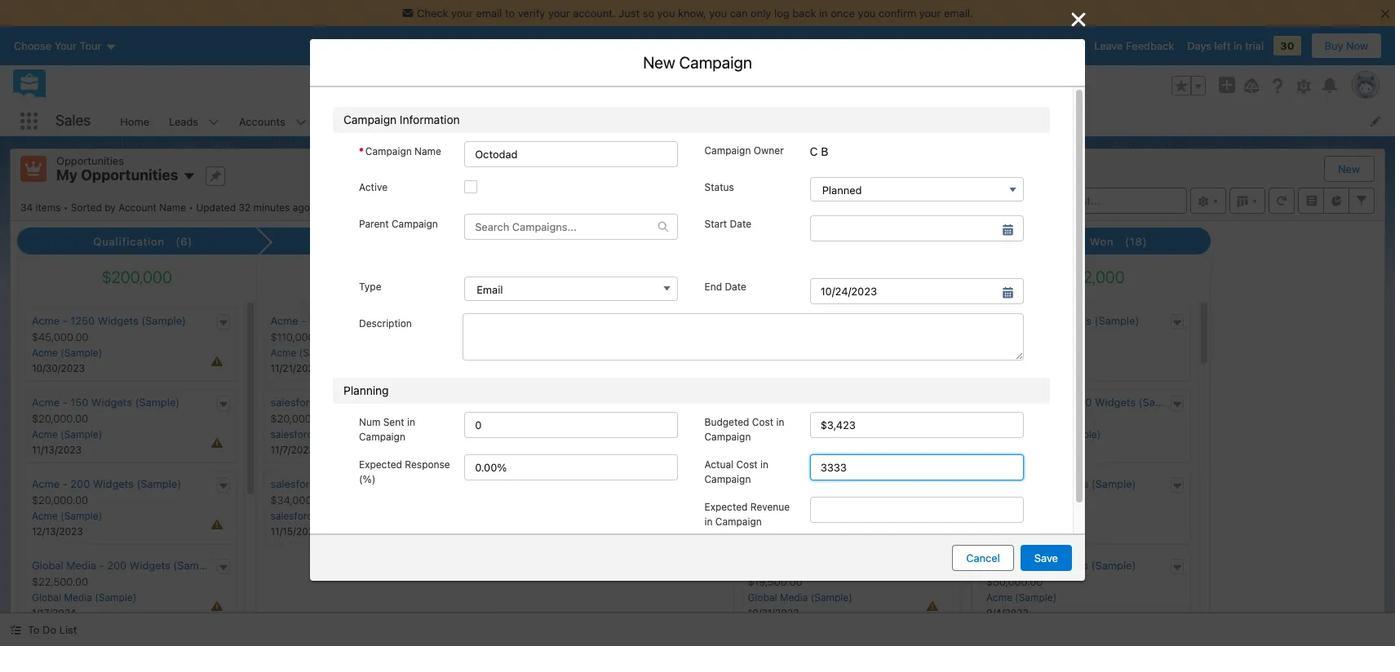 Task type: locate. For each thing, give the bounding box(es) containing it.
expected for expected response (%) text box for event
[[359, 458, 402, 471]]

start date text field for planned
[[810, 215, 1024, 242]]

acme (sample) link down '140'
[[748, 429, 818, 441]]

start
[[705, 218, 727, 230], [705, 218, 727, 230]]

c b for planned
[[810, 144, 829, 158]]

widgets for acme - 140 widgets (sample)
[[808, 396, 849, 409]]

salesforce.com (sample) link
[[271, 429, 385, 441], [987, 429, 1101, 441], [271, 510, 385, 522]]

salesforce.com up 11/7/2023
[[271, 429, 341, 441]]

acme (sample) link down $45,000.00
[[32, 347, 102, 359]]

my opportunities
[[56, 167, 178, 184]]

campaign name
[[366, 145, 442, 158], [366, 145, 442, 158]]

0 horizontal spatial $22,500.00
[[32, 576, 88, 589]]

opportunities
[[412, 115, 479, 128], [56, 154, 124, 167], [81, 167, 178, 184]]

text default image inside to do list button
[[10, 625, 21, 636]]

$20,000.00 up 11/7/2023
[[271, 412, 327, 425]]

acme (sample) link for acme - 150 widgets (sample)
[[32, 429, 102, 441]]

response for event
[[405, 458, 450, 471]]

campaign owner for planned
[[705, 144, 784, 157]]

acme up $110,000.00
[[271, 314, 298, 327]]

global media (sample) link for $10,000.00
[[748, 510, 853, 522]]

actual cost in campaign text field for completed
[[810, 454, 1024, 480]]

salesforce.com down 11/21/2023 on the bottom of the page
[[271, 396, 346, 409]]

list
[[59, 624, 77, 637]]

$22,500.00 up 1/17/2024
[[32, 576, 88, 589]]

acme left 170
[[748, 314, 776, 327]]

acme inside $45,000.00 acme (sample) 10/30/2023
[[32, 347, 58, 359]]

2 vertical spatial 200
[[107, 559, 127, 572]]

$20,000.00 inside $20,000.00 acme (sample) 12/13/2023
[[32, 494, 88, 507]]

email
[[476, 7, 502, 20]]

your right verify
[[548, 7, 570, 20]]

inverse image
[[1069, 10, 1089, 29], [1069, 10, 1089, 29]]

budgeted for planned
[[705, 416, 750, 428]]

acme up 11/13/2023
[[32, 429, 58, 441]]

complete
[[447, 184, 492, 196]]

only
[[751, 7, 772, 20]]

acme up the 12/13/2023
[[32, 510, 58, 522]]

widgets right '140'
[[808, 396, 849, 409]]

2 horizontal spatial you
[[858, 7, 876, 20]]

name inside my opportunities|opportunities|list view 'element'
[[159, 201, 186, 213]]

actual cost in campaign text field for planned
[[810, 454, 1024, 480]]

so
[[643, 7, 655, 20]]

(sample) inside $20,000.00 salesforce.com (sample) 11/7/2023
[[343, 429, 385, 441]]

(sample) inside $19,500.00 global media (sample) 10/31/2023
[[811, 592, 853, 604]]

cancel button for completed
[[953, 545, 1015, 571]]

acme inside $20,000.00 acme (sample) 12/13/2023
[[32, 510, 58, 522]]

campaign
[[680, 53, 752, 72], [680, 53, 752, 72], [344, 113, 397, 127], [344, 113, 397, 127], [705, 144, 751, 157], [705, 144, 751, 157], [366, 145, 412, 158], [366, 145, 412, 158], [392, 218, 438, 230], [392, 218, 438, 230], [359, 431, 406, 443], [359, 431, 406, 443], [705, 431, 751, 443], [705, 431, 751, 443], [705, 473, 751, 485], [705, 473, 751, 485], [716, 516, 762, 528], [716, 516, 762, 528]]

9/4/2023
[[987, 607, 1029, 620]]

opportunities list item
[[402, 106, 510, 136]]

budgeted for completed
[[705, 416, 750, 428]]

media inside $10,000.00 global media (sample) 2/1/2024
[[780, 510, 808, 522]]

salesforce.com - 320 widgets (sample) link
[[271, 478, 467, 491]]

$20,000.00 down 150
[[32, 412, 88, 425]]

new campaign
[[643, 53, 752, 72], [643, 53, 752, 72]]

2 • from the left
[[189, 201, 193, 213]]

• right items
[[64, 201, 68, 213]]

* list item
[[702, 190, 1054, 246], [330, 369, 682, 424]]

account.
[[573, 7, 616, 20]]

acme (sample) link up 11/13/2023
[[32, 429, 102, 441]]

acme - 650 widgets (sample) link
[[987, 478, 1137, 491]]

items
[[36, 201, 61, 213]]

200 up $22,500.00 global media (sample) 1/17/2024
[[107, 559, 127, 572]]

acme up 9/4/2023
[[987, 592, 1013, 604]]

$20,000.00 up the 12/13/2023
[[32, 494, 88, 507]]

planning
[[344, 383, 389, 397], [344, 383, 389, 397]]

- left 650
[[1018, 478, 1023, 491]]

global up 1/17/2024
[[32, 592, 61, 604]]

won
[[1090, 235, 1115, 248]]

1250 up $45,000.00
[[70, 314, 95, 327]]

$22,500.00 inside $22,500.00 global media (sample) 1/17/2024
[[32, 576, 88, 589]]

text default image for salesforce.com - 200 widgets (sample)
[[469, 399, 480, 410]]

media inside $19,500.00 global media (sample) 10/31/2023
[[780, 592, 808, 604]]

global down the 12/13/2023
[[32, 559, 63, 572]]

you right once
[[858, 7, 876, 20]]

text default image
[[658, 221, 670, 232], [1172, 317, 1183, 329], [218, 481, 229, 492], [469, 481, 480, 492], [934, 481, 945, 492], [218, 562, 229, 574], [1172, 562, 1183, 574]]

$22,500.00 for acme
[[748, 412, 805, 425]]

$22,500.00 down '140'
[[748, 412, 805, 425]]

$20,000.00 for $200,000
[[32, 412, 88, 425]]

salesforce.com - 320 widgets (sample)
[[271, 478, 467, 491]]

widgets right 500
[[1048, 559, 1089, 572]]

media up $10,000.00
[[783, 478, 813, 491]]

b
[[821, 144, 829, 158], [821, 144, 829, 158]]

End Date text field
[[810, 278, 1024, 304]]

1 your from the left
[[451, 7, 473, 20]]

new campaign for completed
[[643, 53, 752, 72]]

none search field inside my opportunities|opportunities|list view 'element'
[[992, 187, 1188, 213]]

acme (sample) link up the 12/13/2023
[[32, 510, 102, 522]]

acme - 1100 widgets (sample)
[[987, 314, 1140, 327]]

0 horizontal spatial you
[[658, 7, 675, 20]]

buy now button
[[1311, 33, 1383, 59]]

opportunities inside list item
[[412, 115, 479, 128]]

- left '600'
[[1065, 396, 1070, 409]]

media down $19,500.00 on the bottom of page
[[780, 592, 808, 604]]

salesforce.com down $75,000.00
[[987, 429, 1057, 441]]

None text field
[[465, 141, 679, 167], [819, 267, 1051, 293], [465, 141, 679, 167], [819, 267, 1051, 293]]

Num Sent in Campaign text field
[[465, 412, 679, 438]]

2 horizontal spatial your
[[920, 7, 942, 20]]

global media (sample) link up 1/17/2024
[[32, 592, 137, 604]]

expected response (%) for email
[[359, 458, 450, 485]]

10/18/2023
[[987, 362, 1038, 375]]

you right the so
[[658, 7, 675, 20]]

$60,000.00 acme (sample) 10/24/2022
[[987, 494, 1057, 538]]

Description text field
[[462, 313, 1024, 360], [462, 313, 1024, 360]]

actual for event
[[705, 458, 734, 471]]

leave feedback link
[[1095, 39, 1175, 52]]

* text field
[[447, 243, 679, 269], [447, 335, 679, 361]]

None search field
[[992, 187, 1188, 213]]

$20,000.00 inside $20,000.00 salesforce.com (sample) 11/7/2023
[[271, 412, 327, 425]]

start date for planned
[[705, 218, 752, 230]]

$512,000
[[1058, 268, 1125, 287]]

sorted
[[71, 201, 102, 213]]

acme (sample) link down $50,000.00
[[987, 592, 1057, 604]]

acme down 11/13/2023
[[32, 478, 60, 491]]

start for planned
[[705, 218, 727, 230]]

cancel for planned
[[967, 552, 1001, 565]]

campaign name for event
[[366, 145, 442, 158]]

1 horizontal spatial 1250
[[651, 53, 687, 72]]

- inside acme - 1,200 widgets (sample) $110,000.00 acme (sample) 11/21/2023
[[301, 314, 306, 327]]

- up $110,000.00
[[301, 314, 306, 327]]

expected for expected response (%) text box associated with email
[[359, 458, 402, 471]]

acme up $60,000.00 on the right of the page
[[987, 478, 1015, 491]]

media down $10,000.00
[[780, 510, 808, 522]]

parent for email
[[359, 218, 389, 230]]

acme up "10/24/2022"
[[987, 510, 1013, 522]]

sales
[[56, 112, 91, 129]]

$45,000.00
[[32, 331, 89, 344]]

(sample) inside $10,000.00 global media (sample) 2/1/2024
[[811, 510, 853, 522]]

Budgeted Cost in Campaign text field
[[810, 412, 1024, 438], [810, 412, 1024, 438]]

- up $45,000.00
[[63, 314, 68, 327]]

by
[[105, 201, 116, 213]]

$20,000.00
[[32, 412, 88, 425], [271, 412, 327, 425], [32, 494, 88, 507]]

0 horizontal spatial your
[[451, 7, 473, 20]]

salesforce.com (sample) link up additional
[[271, 429, 385, 441]]

1 vertical spatial $22,500.00
[[32, 576, 88, 589]]

widgets down additional information
[[379, 478, 420, 491]]

global up 2/1/2024
[[748, 510, 778, 522]]

- up $20,000.00 salesforce.com (sample) 11/7/2023
[[348, 396, 353, 409]]

(sample) inside $22,500.00 global media (sample) 1/17/2024
[[95, 592, 137, 604]]

Expected Response (%) text field
[[465, 454, 679, 480], [465, 454, 679, 480]]

1 horizontal spatial you
[[710, 7, 727, 20]]

acme up 10/30/2023
[[32, 347, 58, 359]]

$22,500.00
[[748, 412, 805, 425], [32, 576, 88, 589]]

$22,500.00 inside $22,500.00 acme (sample)
[[748, 412, 805, 425]]

acme up 11/21/2023 on the bottom of the page
[[271, 347, 297, 359]]

0 horizontal spatial •
[[64, 201, 68, 213]]

- left '140'
[[779, 396, 784, 409]]

acme - 150 widgets (sample) link
[[32, 396, 180, 409]]

•
[[64, 201, 68, 213], [189, 201, 193, 213]]

global up 10/31/2023
[[748, 592, 778, 604]]

- for acme - 170 widgets (sample)
[[779, 314, 784, 327]]

- left 320
[[348, 478, 353, 491]]

$20,000.00 for $164,000
[[271, 412, 327, 425]]

new campaign for planned
[[643, 53, 752, 72]]

- up $20,000.00 acme (sample) 12/13/2023 on the left bottom of the page
[[63, 478, 68, 491]]

c for planned
[[810, 144, 818, 158]]

parent for event
[[359, 218, 389, 230]]

acme (sample) link down $60,000.00 on the right of the page
[[987, 510, 1057, 522]]

0 vertical spatial opportunity
[[327, 100, 398, 115]]

(sample) inside $20,000.00 acme (sample) 12/13/2023
[[60, 510, 102, 522]]

cost for budgeted cost in campaign 'text field' related to planned
[[752, 416, 774, 428]]

actual for email
[[705, 458, 734, 471]]

1 horizontal spatial 200
[[107, 559, 127, 572]]

b for completed
[[821, 144, 829, 158]]

widgets right 150
[[91, 396, 132, 409]]

* text field down event popup button
[[447, 335, 679, 361]]

parent
[[359, 218, 389, 230], [359, 218, 389, 230]]

media
[[783, 478, 813, 491], [780, 510, 808, 522], [66, 559, 96, 572], [64, 592, 92, 604], [780, 592, 808, 604]]

1 vertical spatial opportunity
[[333, 209, 388, 221]]

opportunities up active checkbox
[[412, 115, 479, 128]]

your left the email
[[451, 7, 473, 20]]

list containing home
[[110, 106, 1396, 136]]

200 up $20,000.00 acme (sample) 12/13/2023 on the left bottom of the page
[[70, 478, 90, 491]]

revenue
[[751, 501, 790, 513], [751, 501, 790, 513]]

salesforce.com - 200 widgets (sample) link
[[271, 396, 467, 409]]

global media (sample) link down $10,000.00
[[748, 510, 853, 522]]

$19,500.00
[[748, 576, 803, 589]]

cost for budgeted cost in campaign 'text field' for completed
[[752, 416, 774, 428]]

$20,000.00 acme (sample) 11/13/2023
[[32, 412, 102, 456]]

my opportunities|opportunities|list view element
[[10, 149, 1386, 646]]

global inside $10,000.00 global media (sample) 2/1/2024
[[748, 510, 778, 522]]

$200,000
[[102, 268, 172, 287]]

1 vertical spatial * text field
[[447, 335, 679, 361]]

widgets right "1,200"
[[339, 314, 380, 327]]

description for event
[[359, 317, 412, 329]]

cost for completed "actual cost in campaign" text box
[[737, 458, 758, 471]]

media up 1/17/2024
[[64, 592, 92, 604]]

do
[[43, 624, 56, 637]]

global for $19,500.00
[[748, 592, 778, 604]]

ago
[[293, 201, 310, 213]]

0 horizontal spatial 200
[[70, 478, 90, 491]]

- left 500
[[1018, 559, 1023, 572]]

acme - 200 widgets (sample)
[[32, 478, 181, 491]]

1250 inside my opportunities|opportunities|list view 'element'
[[70, 314, 95, 327]]

your left 'email.'
[[920, 7, 942, 20]]

buy now
[[1325, 39, 1369, 52]]

global inside $22,500.00 global media (sample) 1/17/2024
[[32, 592, 61, 604]]

end date for completed
[[705, 280, 747, 293]]

text default image
[[658, 221, 670, 232], [218, 317, 229, 329], [218, 399, 229, 410], [469, 399, 480, 410], [934, 399, 945, 410], [1172, 399, 1183, 410], [1172, 481, 1183, 492], [10, 625, 21, 636]]

- up $22,500.00 global media (sample) 1/17/2024
[[99, 559, 104, 572]]

text default image for acme - 200 widgets (sample)
[[218, 481, 229, 492]]

Actual Cost in Campaign text field
[[810, 454, 1024, 480], [810, 454, 1024, 480]]

b for planned
[[821, 144, 829, 158]]

widgets up $20,000.00 acme (sample) 12/13/2023 on the left bottom of the page
[[93, 478, 134, 491]]

widgets for acme - 150 widgets (sample)
[[91, 396, 132, 409]]

salesforce.com down $34,000.00
[[271, 510, 341, 522]]

acme - 650 widgets (sample)
[[987, 478, 1137, 491]]

name
[[415, 145, 442, 158], [415, 145, 442, 158], [159, 201, 186, 213]]

1 vertical spatial 200
[[70, 478, 90, 491]]

1 horizontal spatial $22,500.00
[[748, 412, 805, 425]]

c for completed
[[810, 144, 818, 158]]

1 horizontal spatial your
[[548, 7, 570, 20]]

Start Date text field
[[810, 215, 1024, 242], [810, 215, 1024, 242]]

$20,000.00 inside '$20,000.00 acme (sample) 11/13/2023'
[[32, 412, 88, 425]]

new
[[643, 53, 676, 72], [643, 53, 676, 72], [1339, 162, 1361, 175]]

new button
[[1326, 157, 1374, 181]]

widgets up additional information
[[379, 396, 420, 409]]

0 horizontal spatial * list item
[[330, 369, 682, 424]]

- up $105,000.00
[[1018, 314, 1023, 327]]

acme - 170 widgets (sample)
[[748, 314, 895, 327]]

acme (sample) link for acme - 140 widgets (sample)
[[748, 429, 818, 441]]

salesforce.com - 600 widgets (sample) link
[[987, 396, 1184, 409]]

save button for planned
[[1021, 545, 1073, 571]]

200 up $20,000.00 salesforce.com (sample) 11/7/2023
[[356, 396, 376, 409]]

$10,000.00 global media (sample) 2/1/2024
[[748, 494, 853, 538]]

email
[[477, 283, 503, 296]]

- for acme - 650 widgets (sample)
[[1018, 478, 1023, 491]]

None text field
[[465, 141, 679, 167], [819, 156, 1051, 182], [447, 299, 679, 325], [465, 141, 679, 167], [819, 156, 1051, 182], [447, 299, 679, 325]]

budgeted cost in campaign
[[705, 416, 785, 443], [705, 416, 785, 443]]

buy
[[1325, 39, 1344, 52]]

• left updated
[[189, 201, 193, 213]]

$110,000.00
[[271, 331, 330, 344]]

acme inside $60,000.00 acme (sample) 10/24/2022
[[987, 510, 1013, 522]]

acme up $105,000.00
[[987, 314, 1015, 327]]

budgeted cost in campaign text field for planned
[[810, 412, 1024, 438]]

170
[[787, 314, 804, 327]]

1 vertical spatial * list item
[[330, 369, 682, 424]]

- left 150
[[63, 396, 68, 409]]

owner
[[754, 144, 784, 157], [754, 144, 784, 157], [333, 221, 363, 233]]

2 your from the left
[[548, 7, 570, 20]]

cancel for completed
[[967, 552, 1001, 565]]

active
[[359, 181, 388, 193], [359, 181, 388, 193]]

- for acme - 1,200 widgets (sample) $110,000.00 acme (sample) 11/21/2023
[[301, 314, 306, 327]]

contacts
[[326, 115, 371, 128]]

c
[[810, 144, 818, 158], [810, 144, 818, 158]]

sent for event
[[383, 416, 405, 428]]

- for salesforce.com - 200 widgets (sample)
[[348, 396, 353, 409]]

list item
[[596, 106, 663, 136], [702, 135, 1054, 190], [702, 246, 1054, 301], [330, 278, 682, 333], [330, 482, 682, 537], [702, 482, 1054, 537]]

information
[[401, 100, 468, 115], [400, 113, 460, 127], [400, 113, 460, 127], [389, 447, 456, 462]]

- for acme - 200 widgets (sample)
[[63, 478, 68, 491]]

0 vertical spatial * text field
[[447, 243, 679, 269]]

parent campaign for event
[[359, 218, 438, 230]]

* text field down parent campaign text box
[[447, 243, 679, 269]]

list
[[110, 106, 1396, 136]]

media for $22,500.00
[[64, 592, 92, 604]]

$22,500.00 for global
[[32, 576, 88, 589]]

0 horizontal spatial 1250
[[70, 314, 95, 327]]

Search My Opportunities list view. search field
[[992, 187, 1188, 213]]

- left 170
[[779, 314, 784, 327]]

acme (sample) link for acme - 1100 widgets (sample)
[[987, 347, 1057, 359]]

salesforce.com inside $20,000.00 salesforce.com (sample) 11/7/2023
[[271, 429, 341, 441]]

acme (sample) link down $105,000.00
[[987, 347, 1057, 359]]

acme up 10/18/2023
[[987, 347, 1013, 359]]

widgets right 650
[[1048, 478, 1089, 491]]

(sample) inside '$105,000.00 acme (sample) 10/18/2023'
[[1016, 347, 1057, 359]]

1 horizontal spatial * list item
[[702, 190, 1054, 246]]

widgets right 170
[[807, 314, 848, 327]]

global media (sample) link for $22,500.00
[[32, 592, 137, 604]]

text default image for salesforce.com - 600 widgets (sample)
[[1172, 399, 1183, 410]]

opportunity for information
[[327, 100, 398, 115]]

1 vertical spatial 1250
[[70, 314, 95, 327]]

end date
[[705, 280, 747, 293], [705, 280, 747, 293]]

(sample)
[[755, 53, 819, 72], [141, 314, 186, 327], [383, 314, 428, 327], [851, 314, 895, 327], [1095, 314, 1140, 327], [60, 347, 102, 359], [299, 347, 341, 359], [1016, 347, 1057, 359], [135, 396, 180, 409], [423, 396, 467, 409], [852, 396, 896, 409], [1139, 396, 1184, 409], [60, 429, 102, 441], [343, 429, 385, 441], [777, 429, 818, 441], [1060, 429, 1101, 441], [137, 478, 181, 491], [423, 478, 467, 491], [883, 478, 928, 491], [1092, 478, 1137, 491], [60, 510, 102, 522], [343, 510, 385, 522], [811, 510, 853, 522], [1016, 510, 1057, 522], [173, 559, 218, 572], [1092, 559, 1137, 572], [95, 592, 137, 604], [811, 592, 853, 604], [1016, 592, 1057, 604]]

leads list item
[[159, 106, 229, 136]]

1 horizontal spatial •
[[189, 201, 193, 213]]

type
[[359, 280, 382, 293], [359, 280, 382, 293]]

num
[[359, 416, 381, 428], [359, 416, 381, 428]]

end date for planned
[[705, 280, 747, 293]]

widgets inside acme - 1,200 widgets (sample) $110,000.00 acme (sample) 11/21/2023
[[339, 314, 380, 327]]

acme inside '$20,000.00 acme (sample) 11/13/2023'
[[32, 429, 58, 441]]

salesforce.com (sample) link down $34,000.00
[[271, 510, 385, 522]]

Parent Campaign text field
[[465, 215, 658, 239]]

salesforce.com (sample) link down $75,000.00
[[987, 429, 1101, 441]]

acme inside $50,000.00 acme (sample) 9/4/2023
[[987, 592, 1013, 604]]

event
[[477, 283, 505, 296]]

200 for salesforce.com
[[356, 396, 376, 409]]

500
[[1025, 559, 1045, 572]]

$19,500.00 global media (sample) 10/31/2023
[[748, 576, 853, 620]]

acme up $10,000.00
[[748, 429, 774, 441]]

widgets down $200,000 at the left top of the page
[[98, 314, 139, 327]]

opportunity
[[327, 100, 398, 115], [333, 209, 388, 221]]

sent
[[383, 416, 405, 428], [383, 416, 405, 428]]

$75,000.00 salesforce.com (sample) 4/19/2023
[[987, 412, 1101, 456]]

global
[[748, 478, 780, 491], [748, 510, 778, 522], [32, 559, 63, 572], [32, 592, 61, 604], [748, 592, 778, 604]]

num sent in campaign
[[359, 416, 415, 443], [359, 416, 415, 443]]

widgets right 1100
[[1051, 314, 1092, 327]]

campaign information for event
[[344, 113, 460, 127]]

widgets right '600'
[[1095, 396, 1136, 409]]

1250 up search... button
[[651, 53, 687, 72]]

widgets up $22,500.00 global media (sample) 1/17/2024
[[130, 559, 170, 572]]

0 vertical spatial * list item
[[702, 190, 1054, 246]]

acme (sample) link for acme - 1250 widgets (sample)
[[32, 347, 102, 359]]

num sent in campaign for email
[[359, 416, 415, 443]]

- for acme - 500 widgets (sample)
[[1018, 559, 1023, 572]]

2 horizontal spatial 200
[[356, 396, 376, 409]]

opportunity for owner
[[333, 209, 388, 221]]

global inside $19,500.00 global media (sample) 10/31/2023
[[748, 592, 778, 604]]

0 vertical spatial 200
[[356, 396, 376, 409]]

you left can
[[710, 7, 727, 20]]

widgets for acme - 650 widgets (sample)
[[1048, 478, 1089, 491]]

End Date text field
[[810, 278, 1024, 304]]

media inside $22,500.00 global media (sample) 1/17/2024
[[64, 592, 92, 604]]

0 vertical spatial $22,500.00
[[748, 412, 805, 425]]

description for email
[[359, 317, 412, 329]]

actual cost in campaign for planned
[[705, 458, 769, 485]]

accounts link
[[229, 106, 295, 136]]

campaign owner for completed
[[705, 144, 784, 157]]

group
[[1172, 76, 1206, 96]]

320
[[356, 478, 376, 491]]

text default image for acme - 500 widgets (sample)
[[1172, 562, 1183, 574]]

2 you from the left
[[710, 7, 727, 20]]

closed
[[1048, 235, 1087, 248]]



Task type: describe. For each thing, give the bounding box(es) containing it.
$105,000.00
[[987, 331, 1048, 344]]

(0)
[[642, 235, 659, 248]]

acme - 1250 widgets (sample)
[[32, 314, 186, 327]]

text default image for acme - 150 widgets (sample)
[[218, 399, 229, 410]]

c b for completed
[[810, 144, 829, 158]]

global media - 80 widgets (sample) link
[[748, 478, 928, 491]]

expected response (%) for event
[[359, 458, 450, 485]]

- for salesforce.com - 600 widgets (sample)
[[1065, 396, 1070, 409]]

$20,000.00 acme (sample) 12/13/2023
[[32, 494, 102, 538]]

(sample) inside $50,000.00 acme (sample) 9/4/2023
[[1016, 592, 1057, 604]]

contacts list item
[[316, 106, 402, 136]]

text default image for salesforce.com - 320 widgets (sample)
[[469, 481, 480, 492]]

$22,500.00 global media (sample) 1/17/2024
[[32, 576, 137, 620]]

planned
[[823, 184, 862, 197]]

(%) for event
[[359, 473, 376, 485]]

campaign information for email
[[344, 113, 460, 127]]

leave feedback
[[1095, 39, 1175, 52]]

widgets down can
[[691, 53, 751, 72]]

acme up $45,000.00
[[32, 314, 60, 327]]

expected revenue in campaign for planned
[[705, 501, 790, 528]]

acme right edit
[[595, 53, 636, 72]]

media for $10,000.00
[[780, 510, 808, 522]]

1 you from the left
[[658, 7, 675, 20]]

acme - 1250 widgets (sample) link
[[32, 314, 186, 327]]

widgets for acme - 1,200 widgets (sample) $110,000.00 acme (sample) 11/21/2023
[[339, 314, 380, 327]]

actual cost in campaign for completed
[[705, 458, 769, 485]]

complete this field.
[[447, 184, 537, 196]]

text default image for acme - 650 widgets (sample)
[[1172, 481, 1183, 492]]

- left 80
[[816, 478, 820, 491]]

expected response (%) text field for email
[[465, 454, 679, 480]]

contacts link
[[316, 106, 381, 136]]

$75,000.00
[[987, 412, 1043, 425]]

log
[[775, 7, 790, 20]]

save for completed
[[1035, 552, 1059, 565]]

widgets for acme - 200 widgets (sample)
[[93, 478, 134, 491]]

owner inside opportunity owner
[[333, 221, 363, 233]]

can
[[730, 7, 748, 20]]

global media (sample) link down $19,500.00 on the bottom of page
[[748, 592, 853, 604]]

type for email
[[359, 280, 382, 293]]

widgets for acme - 1100 widgets (sample)
[[1051, 314, 1092, 327]]

completed
[[823, 184, 877, 197]]

search... button
[[509, 73, 836, 99]]

type for event
[[359, 280, 382, 293]]

text default image for global media - 80 widgets (sample)
[[934, 481, 945, 492]]

$105,000.00 acme (sample) 10/18/2023
[[987, 331, 1057, 375]]

acme (sample) link for acme - 650 widgets (sample)
[[987, 510, 1057, 522]]

feedback
[[1126, 39, 1175, 52]]

2 * text field from the top
[[447, 335, 679, 361]]

to
[[505, 7, 515, 20]]

updated
[[196, 201, 236, 213]]

(sample) inside $22,500.00 acme (sample)
[[777, 429, 818, 441]]

revenue for planned
[[751, 501, 790, 513]]

widgets for salesforce.com - 320 widgets (sample)
[[379, 478, 420, 491]]

to
[[28, 624, 40, 637]]

1 • from the left
[[64, 201, 68, 213]]

$22,500.00 acme (sample)
[[748, 412, 818, 441]]

opportunities down 'sales'
[[56, 154, 124, 167]]

$50,000.00 acme (sample) 9/4/2023
[[987, 576, 1057, 620]]

additional information
[[327, 447, 456, 462]]

(sample) inside $34,000.00 salesforce.com (sample) 11/15/2023
[[343, 510, 385, 522]]

name for email
[[415, 145, 442, 158]]

(7)
[[889, 235, 906, 248]]

start date text field for completed
[[810, 215, 1024, 242]]

widgets for acme - 1250 widgets (sample)
[[98, 314, 139, 327]]

acme - 500 widgets (sample) link
[[987, 559, 1137, 572]]

once
[[831, 7, 855, 20]]

34 items • sorted by account name • updated 32 minutes ago
[[20, 201, 310, 213]]

salesforce.com up $34,000.00
[[271, 478, 346, 491]]

minutes
[[254, 201, 290, 213]]

acme (sample) link for acme - 200 widgets (sample)
[[32, 510, 102, 522]]

(18)
[[1126, 235, 1148, 248]]

expected response (%) text field for event
[[465, 454, 679, 480]]

acme (sample) link down $110,000.00
[[271, 347, 341, 359]]

budgeted cost in campaign text field for completed
[[810, 412, 1024, 438]]

80
[[823, 478, 837, 491]]

11/21/2023
[[271, 362, 320, 375]]

back
[[793, 7, 817, 20]]

num sent in campaign for event
[[359, 416, 415, 443]]

12/13/2023
[[32, 526, 83, 538]]

expected for expected revenue in campaign text box
[[705, 501, 748, 513]]

expected for expected revenue in campaign text field
[[705, 501, 748, 513]]

$20,000.00 salesforce.com (sample) 11/7/2023
[[271, 412, 385, 456]]

edit
[[564, 53, 592, 72]]

description text field for completed
[[462, 313, 1024, 360]]

3 you from the left
[[858, 7, 876, 20]]

active for event
[[359, 181, 388, 193]]

accounts list item
[[229, 106, 316, 136]]

34
[[20, 201, 33, 213]]

list view controls image
[[1191, 187, 1227, 213]]

widgets for salesforce.com - 200 widgets (sample)
[[379, 396, 420, 409]]

(sample) inside $75,000.00 salesforce.com (sample) 4/19/2023
[[1060, 429, 1101, 441]]

account
[[118, 201, 157, 213]]

days
[[1188, 39, 1212, 52]]

parent campaign for email
[[359, 218, 438, 230]]

home link
[[110, 106, 159, 136]]

widgets for acme - 170 widgets (sample)
[[807, 314, 848, 327]]

to do list
[[28, 624, 77, 637]]

salesforce.com inside $75,000.00 salesforce.com (sample) 4/19/2023
[[987, 429, 1057, 441]]

- up search... button
[[640, 53, 648, 72]]

acme - 1100 widgets (sample) link
[[987, 314, 1140, 327]]

campaign name for email
[[366, 145, 442, 158]]

completed button
[[810, 177, 1024, 202]]

check your email to verify your account. just so you know, you can only log back in once you confirm your email.
[[417, 7, 974, 20]]

global for $10,000.00
[[748, 510, 778, 522]]

$45,000.00 acme (sample) 10/30/2023
[[32, 331, 102, 375]]

11/7/2023
[[271, 444, 315, 456]]

media up $22,500.00 global media (sample) 1/17/2024
[[66, 559, 96, 572]]

left
[[1215, 39, 1231, 52]]

complete this field. list item
[[330, 135, 682, 204]]

Active checkbox
[[465, 181, 478, 194]]

select list display image
[[1230, 187, 1266, 213]]

num for event
[[359, 416, 381, 428]]

acme (sample) link for acme - 500 widgets (sample)
[[987, 592, 1057, 604]]

additional
[[327, 447, 385, 462]]

cancel button for planned
[[953, 545, 1015, 571]]

acme left 150
[[32, 396, 60, 409]]

0 vertical spatial 1250
[[651, 53, 687, 72]]

$34,000.00
[[271, 494, 327, 507]]

(sample) inside $45,000.00 acme (sample) 10/30/2023
[[60, 347, 102, 359]]

new for completed
[[643, 53, 676, 72]]

32
[[239, 201, 251, 213]]

opportunities up account
[[81, 167, 178, 184]]

200 for acme
[[70, 478, 90, 491]]

email.
[[944, 7, 974, 20]]

Expected Revenue in Campaign text field
[[810, 497, 1024, 523]]

acme inside '$105,000.00 acme (sample) 10/18/2023'
[[987, 347, 1013, 359]]

field.
[[514, 184, 537, 196]]

email button
[[465, 276, 679, 301]]

salesforce.com up $75,000.00
[[987, 396, 1062, 409]]

Expected Revenue in Campaign text field
[[810, 497, 1024, 523]]

opportunity information
[[327, 100, 468, 115]]

proposal
[[582, 235, 631, 248]]

salesforce.com - 200 widgets (sample)
[[271, 396, 467, 409]]

global up $10,000.00
[[748, 478, 780, 491]]

global media - 80 widgets (sample)
[[748, 478, 928, 491]]

salesforce.com (sample) link for $512,000
[[987, 429, 1101, 441]]

acme - 1,200 widgets (sample) $110,000.00 acme (sample) 11/21/2023
[[271, 314, 428, 375]]

this
[[494, 184, 511, 196]]

leads
[[169, 115, 198, 128]]

inverse image
[[1069, 10, 1089, 29]]

my opportunities status
[[20, 201, 196, 213]]

planned button
[[810, 177, 1024, 202]]

text default image for acme - 1100 widgets (sample)
[[1172, 317, 1183, 329]]

acme - 500 widgets (sample)
[[987, 559, 1137, 572]]

budgeted cost in campaign for planned
[[705, 416, 785, 443]]

num for email
[[359, 416, 381, 428]]

media for $19,500.00
[[780, 592, 808, 604]]

just
[[619, 7, 640, 20]]

widgets for acme - 500 widgets (sample)
[[1048, 559, 1089, 572]]

10/24/2022
[[987, 526, 1040, 538]]

3 your from the left
[[920, 7, 942, 20]]

10/30/2023
[[32, 362, 85, 375]]

negotiation
[[813, 235, 878, 248]]

(sample) inside $60,000.00 acme (sample) 10/24/2022
[[1016, 510, 1057, 522]]

edit acme - 1250 widgets (sample)
[[564, 53, 819, 72]]

salesforce.com - 600 widgets (sample)
[[987, 396, 1184, 409]]

- for acme - 1250 widgets (sample)
[[63, 314, 68, 327]]

4/19/2023
[[987, 444, 1034, 456]]

acme up $22,500.00 acme (sample)
[[748, 396, 776, 409]]

cost for planned "actual cost in campaign" text box
[[737, 458, 758, 471]]

sent for email
[[383, 416, 405, 428]]

name for event
[[415, 145, 442, 158]]

1,200
[[309, 314, 336, 327]]

text default image for acme - 140 widgets (sample)
[[934, 399, 945, 410]]

opportunities link
[[402, 106, 489, 136]]

- for salesforce.com - 320 widgets (sample)
[[348, 478, 353, 491]]

Num Sent in Campaign text field
[[465, 412, 679, 438]]

$164,000
[[342, 268, 410, 287]]

new for planned
[[643, 53, 676, 72]]

acme inside $22,500.00 acme (sample)
[[748, 429, 774, 441]]

140
[[787, 396, 805, 409]]

1 * text field from the top
[[447, 243, 679, 269]]

planning for email
[[344, 383, 389, 397]]

save for planned
[[1035, 552, 1059, 565]]

- for acme - 140 widgets (sample)
[[779, 396, 784, 409]]

acme up $50,000.00
[[987, 559, 1015, 572]]

(%) for email
[[359, 473, 376, 485]]

new inside button
[[1339, 162, 1361, 175]]

widgets right 80
[[840, 478, 880, 491]]

save button for completed
[[1021, 545, 1073, 571]]

(sample) inside '$20,000.00 acme (sample) 11/13/2023'
[[60, 429, 102, 441]]

acme - 1,200 widgets (sample) link
[[271, 314, 428, 327]]

Active checkbox
[[465, 181, 478, 194]]

expected revenue in campaign for completed
[[705, 501, 790, 528]]

salesforce.com inside $34,000.00 salesforce.com (sample) 11/15/2023
[[271, 510, 341, 522]]

verify
[[518, 7, 546, 20]]

150
[[70, 396, 88, 409]]

opportunity owner
[[333, 209, 388, 233]]

text default image for acme - 1250 widgets (sample)
[[218, 317, 229, 329]]

end for completed
[[705, 280, 722, 293]]

start date for completed
[[705, 218, 752, 230]]

closed won
[[1048, 235, 1115, 248]]



Task type: vqa. For each thing, say whether or not it's contained in the screenshot.
'140'
yes



